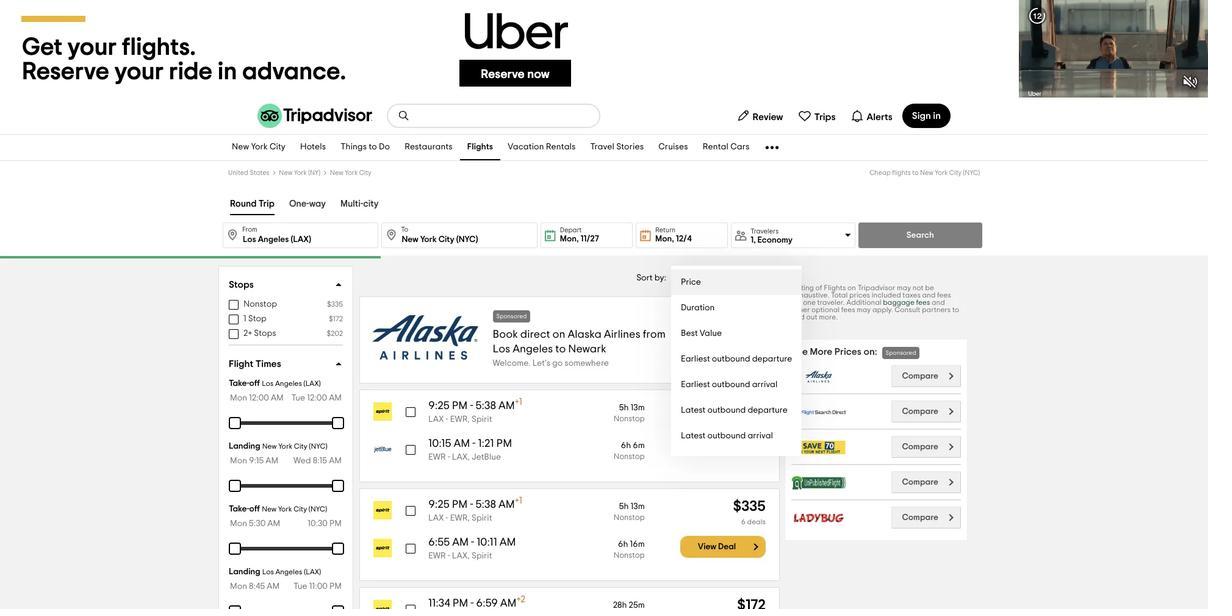 Task type: locate. For each thing, give the bounding box(es) containing it.
arrival down $337
[[748, 432, 773, 441]]

$335 for $335
[[327, 301, 343, 308]]

, inside 6:55 am - 10:11 am ewr - lax , spirit
[[468, 552, 470, 561]]

2 earliest from the top
[[681, 381, 710, 389]]

0 vertical spatial take-
[[229, 380, 249, 388]]

earliest for earliest return departure
[[681, 458, 710, 466]]

2 mon, from the left
[[656, 235, 674, 244]]

0 vertical spatial deal
[[719, 433, 736, 442]]

angeles down times
[[275, 380, 302, 388]]

optional
[[812, 306, 840, 314]]

1 horizontal spatial on
[[848, 284, 857, 292]]

2 latest time slider from the top
[[325, 473, 352, 500]]

see more prices on:
[[792, 347, 878, 357]]

0 horizontal spatial sponsored
[[497, 313, 527, 320]]

6h inside 6h 6m nonstop
[[621, 442, 631, 451]]

1 vertical spatial 5h 13m nonstop
[[614, 503, 645, 523]]

1 lax - ewr , spirit from the top
[[429, 416, 492, 424]]

2 latest from the top
[[681, 432, 706, 441]]

0 vertical spatial lax - ewr , spirit
[[429, 416, 492, 424]]

off for take-off los angeles (lax)
[[249, 380, 260, 388]]

1 vertical spatial 5h
[[619, 503, 629, 512]]

1 inside travelers 1 , economy
[[751, 236, 754, 245]]

take-off new york city (nyc)
[[229, 505, 327, 514]]

0 horizontal spatial $335
[[327, 301, 343, 308]]

0 vertical spatial new york city
[[232, 143, 286, 152]]

3 compare button from the top
[[892, 437, 962, 458]]

1 compare from the top
[[903, 372, 939, 381]]

flights
[[468, 143, 493, 152], [824, 284, 846, 292]]

los inside take-off los angeles (lax)
[[262, 380, 274, 388]]

1 view from the top
[[698, 433, 717, 442]]

to right flights
[[913, 170, 919, 176]]

search button
[[859, 223, 983, 248]]

$335 up '6'
[[733, 500, 766, 515]]

york up mon 5:30 am
[[278, 506, 292, 513]]

1 vertical spatial spirit
[[472, 515, 492, 523]]

2 take- from the top
[[229, 505, 249, 514]]

0 vertical spatial 9:25
[[429, 401, 450, 412]]

tue
[[291, 394, 305, 403], [294, 583, 307, 592]]

landing for landing los angeles (lax)
[[229, 568, 260, 577]]

outbound up earliest outbound arrival
[[712, 355, 751, 364]]

outbound for earliest outbound departure
[[712, 355, 751, 364]]

to inside and other optional fees may apply. consult partners to find out more.
[[953, 306, 960, 314]]

see
[[792, 347, 808, 357]]

0 vertical spatial may
[[897, 284, 912, 292]]

6h left "16m"
[[618, 541, 628, 549]]

departure for earliest return departure
[[738, 458, 778, 466]]

1 mon from the top
[[230, 394, 247, 403]]

earliest return departure
[[681, 458, 778, 466]]

4 earliest time slider from the top
[[222, 599, 248, 610]]

13m
[[631, 404, 645, 413], [631, 503, 645, 512]]

best value up duration
[[678, 274, 719, 283]]

departure right return
[[738, 458, 778, 466]]

rental cars
[[703, 143, 750, 152]]

airlines
[[604, 329, 641, 340]]

1 vertical spatial flights
[[824, 284, 846, 292]]

1 vertical spatial on
[[553, 329, 566, 340]]

value up duration
[[697, 274, 719, 283]]

2 13m from the top
[[631, 503, 645, 512]]

best right by:
[[678, 274, 695, 283]]

1 5h from the top
[[619, 404, 629, 413]]

5h
[[619, 404, 629, 413], [619, 503, 629, 512]]

1 vertical spatial (nyc)
[[309, 443, 328, 451]]

york inside landing new york city (nyc)
[[278, 443, 293, 451]]

compare for 3rd compare button from the bottom
[[903, 443, 939, 452]]

1 view deal from the top
[[698, 433, 736, 442]]

stops
[[229, 280, 254, 290], [254, 330, 276, 338]]

flights left 'vacation'
[[468, 143, 493, 152]]

1 horizontal spatial may
[[897, 284, 912, 292]]

compare for 4th compare button from the top of the page
[[903, 479, 939, 487]]

0 vertical spatial earliest
[[681, 355, 710, 364]]

2 5h from the top
[[619, 503, 629, 512]]

1 vertical spatial sponsored
[[886, 350, 917, 357]]

to left do
[[369, 143, 377, 152]]

alaska
[[568, 329, 602, 340]]

1 off from the top
[[249, 380, 260, 388]]

view deal button up return
[[681, 427, 766, 449]]

flight times
[[229, 360, 281, 369]]

0 vertical spatial latest
[[681, 407, 706, 415]]

take- up mon 5:30 am
[[229, 505, 249, 514]]

1 vertical spatial angeles
[[275, 380, 302, 388]]

york left (ny) at the top left of page
[[294, 170, 307, 176]]

2 compare button from the top
[[892, 401, 962, 423]]

best
[[678, 274, 695, 283], [681, 330, 698, 338]]

- up 6:55 am - 10:11 am ewr - lax , spirit
[[470, 500, 473, 511]]

13m for $337
[[631, 404, 645, 413]]

nonstop up stop
[[244, 300, 277, 309]]

to inside the book direct on alaska airlines from los angeles to newark welcome. let's go somewhere
[[556, 344, 566, 355]]

landing los angeles (lax)
[[229, 568, 321, 577]]

2 compare from the top
[[903, 408, 939, 416]]

new up 5:30
[[262, 506, 277, 513]]

5h 13m nonstop for $337
[[614, 404, 645, 424]]

2 vertical spatial spirit
[[472, 552, 492, 561]]

6h inside the 6h 16m nonstop
[[618, 541, 628, 549]]

0 vertical spatial 13m
[[631, 404, 645, 413]]

1 horizontal spatial sponsored
[[886, 350, 917, 357]]

-
[[470, 401, 473, 412], [446, 416, 448, 424], [473, 439, 476, 450], [448, 454, 450, 462], [470, 500, 473, 511], [446, 515, 448, 523], [471, 538, 475, 549], [448, 552, 450, 561]]

10:15 am - 1:21 pm ewr - lax , jetblue
[[429, 439, 512, 462]]

off for take-off new york city (nyc)
[[249, 505, 260, 514]]

0 vertical spatial arrival
[[753, 381, 778, 389]]

2 vertical spatial departure
[[738, 458, 778, 466]]

1 horizontal spatial city or airport text field
[[382, 223, 538, 248]]

off up mon 12:00 am
[[249, 380, 260, 388]]

departure
[[753, 355, 793, 364], [748, 407, 788, 415], [738, 458, 778, 466]]

from
[[643, 329, 666, 340]]

3 earliest from the top
[[681, 458, 710, 466]]

0 vertical spatial 5:38
[[476, 401, 496, 412]]

0 vertical spatial angeles
[[513, 344, 553, 355]]

0 horizontal spatial flights
[[468, 143, 493, 152]]

0 vertical spatial $335
[[327, 301, 343, 308]]

2 vertical spatial earliest
[[681, 458, 710, 466]]

baggage fees
[[884, 299, 931, 306]]

1 vertical spatial view deal button
[[681, 537, 766, 559]]

1 deal from the top
[[719, 433, 736, 442]]

spirit up 10:11
[[472, 515, 492, 523]]

1 5:38 from the top
[[476, 401, 496, 412]]

13m for $335
[[631, 503, 645, 512]]

0 horizontal spatial new york city
[[232, 143, 286, 152]]

sponsored right on:
[[886, 350, 917, 357]]

view deal
[[698, 433, 736, 442], [698, 543, 736, 552]]

1 vertical spatial los
[[262, 380, 274, 388]]

best down duration
[[681, 330, 698, 338]]

4 compare from the top
[[903, 479, 939, 487]]

earliest time slider down mon 5:30 am
[[222, 536, 248, 563]]

tue down take-off los angeles (lax) on the left of the page
[[291, 394, 305, 403]]

wed
[[294, 457, 311, 466]]

1 vertical spatial 9:25
[[429, 500, 450, 511]]

2 9:25 from the top
[[429, 500, 450, 511]]

review link
[[732, 104, 788, 128]]

1 vertical spatial new york city
[[330, 170, 372, 176]]

mon, down return
[[656, 235, 674, 244]]

latest time slider down 8:15
[[325, 473, 352, 500]]

+ for $337
[[515, 398, 519, 407]]

1 vertical spatial deal
[[719, 543, 736, 552]]

go
[[553, 359, 563, 368]]

2 earliest time slider from the top
[[222, 473, 248, 500]]

city inside landing new york city (nyc)
[[294, 443, 308, 451]]

1 13m from the top
[[631, 404, 645, 413]]

13m up 6m
[[631, 404, 645, 413]]

mon left the 8:45
[[230, 583, 247, 592]]

1 mon, from the left
[[560, 235, 579, 244]]

1 vertical spatial latest
[[681, 432, 706, 441]]

1 compare link from the top
[[892, 366, 962, 388]]

+ 2
[[517, 596, 526, 605]]

12/4
[[676, 235, 692, 244]]

outbound for latest outbound departure
[[708, 407, 746, 415]]

earliest time slider down the mon 8:45 am
[[222, 599, 248, 610]]

5h 13m nonstop up "16m"
[[614, 503, 645, 523]]

may down the prices
[[857, 306, 871, 314]]

0 vertical spatial best
[[678, 274, 695, 283]]

way
[[309, 199, 326, 209]]

None search field
[[388, 105, 600, 127]]

0 vertical spatial 9:25 pm - 5:38 am + 1
[[429, 398, 522, 412]]

jetblue
[[472, 454, 501, 462]]

fees inside the listing of flights on tripadvisor may not be exhaustive. total prices included taxes and fees for one traveler. additional
[[938, 292, 952, 299]]

vacation rentals link
[[501, 135, 583, 161]]

1 vertical spatial $335
[[733, 500, 766, 515]]

spirit down 10:11
[[472, 552, 492, 561]]

angeles inside landing los angeles (lax)
[[276, 569, 303, 576]]

0 vertical spatial view deal button
[[681, 427, 766, 449]]

ewr down 10:15
[[429, 454, 446, 462]]

1 vertical spatial new york city link
[[330, 170, 372, 176]]

things to do link
[[333, 135, 398, 161]]

1 horizontal spatial new york city link
[[330, 170, 372, 176]]

latest time slider
[[325, 410, 352, 437], [325, 473, 352, 500], [325, 536, 352, 563], [325, 599, 352, 610]]

9:25 pm - 5:38 am + 1 for $337
[[429, 398, 522, 412]]

2 vertical spatial los
[[262, 569, 274, 576]]

5:38 up "1:21"
[[476, 401, 496, 412]]

5h 13m nonstop
[[614, 404, 645, 424], [614, 503, 645, 523]]

nonstop up 6m
[[614, 416, 645, 424]]

book
[[493, 329, 518, 340]]

spirit for $335
[[472, 515, 492, 523]]

0 vertical spatial spirit
[[472, 416, 492, 424]]

1 vertical spatial stops
[[254, 330, 276, 338]]

9:25 up 10:15
[[429, 401, 450, 412]]

0 horizontal spatial may
[[857, 306, 871, 314]]

2 12:00 from the left
[[307, 394, 327, 403]]

to up go
[[556, 344, 566, 355]]

deal down $335 6 deals
[[719, 543, 736, 552]]

0 vertical spatial off
[[249, 380, 260, 388]]

earliest up latest outbound departure
[[681, 381, 710, 389]]

included
[[872, 292, 902, 299]]

value down duration
[[700, 330, 722, 338]]

mon 9:15 am
[[230, 457, 279, 466]]

2 off from the top
[[249, 505, 260, 514]]

1 vertical spatial arrival
[[748, 432, 773, 441]]

0 vertical spatial (lax)
[[304, 380, 321, 388]]

5 compare from the top
[[903, 514, 939, 523]]

baggage fees link
[[884, 299, 931, 306]]

$335 up "$172"
[[327, 301, 343, 308]]

outbound up latest outbound arrival
[[708, 407, 746, 415]]

spirit for $337
[[472, 416, 492, 424]]

3 latest time slider from the top
[[325, 536, 352, 563]]

other
[[792, 306, 810, 314]]

latest time slider down the 10:30 pm
[[325, 536, 352, 563]]

may
[[897, 284, 912, 292], [857, 306, 871, 314]]

1 horizontal spatial mon,
[[656, 235, 674, 244]]

tue 12:00 am
[[291, 394, 342, 403]]

am
[[271, 394, 284, 403], [329, 394, 342, 403], [499, 401, 515, 412], [454, 439, 470, 450], [266, 457, 279, 466], [329, 457, 342, 466], [499, 500, 515, 511], [268, 520, 280, 529], [453, 538, 469, 549], [500, 538, 516, 549], [267, 583, 280, 592]]

mon left 5:30
[[230, 520, 247, 529]]

1 earliest from the top
[[681, 355, 710, 364]]

spirit
[[472, 416, 492, 424], [472, 515, 492, 523], [472, 552, 492, 561]]

3 compare from the top
[[903, 443, 939, 452]]

earliest time slider for mon 5:30 am
[[222, 536, 248, 563]]

lax - ewr , spirit up 10:15
[[429, 416, 492, 424]]

2 view deal button from the top
[[681, 537, 766, 559]]

value
[[697, 274, 719, 283], [700, 330, 722, 338]]

compare button
[[892, 366, 962, 388], [892, 401, 962, 423], [892, 437, 962, 458], [892, 472, 962, 494], [892, 507, 962, 529]]

1 vertical spatial +
[[515, 497, 519, 506]]

1 9:25 pm - 5:38 am + 1 from the top
[[429, 398, 522, 412]]

york
[[251, 143, 268, 152], [294, 170, 307, 176], [345, 170, 358, 176], [935, 170, 948, 176], [278, 443, 293, 451], [278, 506, 292, 513]]

ewr up 6:55 am - 10:11 am ewr - lax , spirit
[[450, 515, 468, 523]]

1 vertical spatial 9:25 pm - 5:38 am + 1
[[429, 497, 522, 511]]

departure down earliest outbound arrival
[[748, 407, 788, 415]]

outbound for earliest outbound arrival
[[712, 381, 751, 389]]

economy
[[758, 236, 793, 245]]

latest time slider for wed 8:15 am
[[325, 473, 352, 500]]

sponsored
[[497, 313, 527, 320], [886, 350, 917, 357]]

1 vertical spatial take-
[[229, 505, 249, 514]]

fees down total
[[842, 306, 856, 314]]

1 vertical spatial departure
[[748, 407, 788, 415]]

2 5h 13m nonstop from the top
[[614, 503, 645, 523]]

0 horizontal spatial stops
[[229, 280, 254, 290]]

3 earliest time slider from the top
[[222, 536, 248, 563]]

1 horizontal spatial flights
[[824, 284, 846, 292]]

latest up latest outbound arrival
[[681, 407, 706, 415]]

angeles up tue 11:00 pm
[[276, 569, 303, 576]]

york inside take-off new york city (nyc)
[[278, 506, 292, 513]]

earliest up earliest outbound arrival
[[681, 355, 710, 364]]

1 vertical spatial may
[[857, 306, 871, 314]]

1 spirit from the top
[[472, 416, 492, 424]]

wed 8:15 am
[[294, 457, 342, 466]]

5h up 6h 6m nonstop
[[619, 404, 629, 413]]

best value down duration
[[681, 330, 722, 338]]

0 vertical spatial tue
[[291, 394, 305, 403]]

5h 13m nonstop up 6m
[[614, 404, 645, 424]]

compare link
[[892, 366, 962, 388], [892, 401, 962, 423], [892, 437, 962, 458], [892, 472, 962, 494], [892, 507, 962, 529]]

things to do
[[341, 143, 390, 152]]

departure down find
[[753, 355, 793, 364]]

on right direct
[[553, 329, 566, 340]]

consult
[[895, 306, 921, 314]]

0 horizontal spatial city or airport text field
[[223, 223, 379, 248]]

arrival for earliest outbound arrival
[[753, 381, 778, 389]]

2 5:38 from the top
[[476, 500, 496, 511]]

5:38 for $337
[[476, 401, 496, 412]]

off up mon 5:30 am
[[249, 505, 260, 514]]

travelers 1 , economy
[[751, 228, 793, 245]]

0 horizontal spatial fees
[[842, 306, 856, 314]]

and other optional fees may apply. consult partners to find out more.
[[792, 299, 960, 321]]

and up partners
[[923, 292, 936, 299]]

2 landing from the top
[[229, 568, 260, 577]]

1 latest from the top
[[681, 407, 706, 415]]

new york city link up states
[[225, 135, 293, 161]]

los up mon 12:00 am
[[262, 380, 274, 388]]

1 vertical spatial 13m
[[631, 503, 645, 512]]

0 vertical spatial 5h
[[619, 404, 629, 413]]

6m
[[633, 442, 645, 451]]

fees right be
[[938, 292, 952, 299]]

1 vertical spatial tue
[[294, 583, 307, 592]]

return
[[656, 227, 676, 234]]

2 mon from the top
[[230, 457, 247, 466]]

mon, inside the return mon, 12/4
[[656, 235, 674, 244]]

find
[[792, 314, 805, 321]]

new york city up states
[[232, 143, 286, 152]]

2 vertical spatial (nyc)
[[309, 506, 327, 513]]

earliest for earliest outbound departure
[[681, 355, 710, 364]]

1 vertical spatial off
[[249, 505, 260, 514]]

5h for $335
[[619, 503, 629, 512]]

0 horizontal spatial mon,
[[560, 235, 579, 244]]

may inside the listing of flights on tripadvisor may not be exhaustive. total prices included taxes and fees for one traveler. additional
[[897, 284, 912, 292]]

1 vertical spatial 5:38
[[476, 500, 496, 511]]

0 vertical spatial on
[[848, 284, 857, 292]]

3 mon from the top
[[230, 520, 247, 529]]

deal up earliest return departure
[[719, 433, 736, 442]]

landing up the mon 8:45 am
[[229, 568, 260, 577]]

york up mon 9:15 am
[[278, 443, 293, 451]]

2 9:25 pm - 5:38 am + 1 from the top
[[429, 497, 522, 511]]

1
[[751, 236, 754, 245], [244, 315, 247, 324], [519, 398, 522, 407], [519, 497, 522, 506]]

0 vertical spatial 6h
[[621, 442, 631, 451]]

los inside the book direct on alaska airlines from los angeles to newark welcome. let's go somewhere
[[493, 344, 511, 355]]

round trip link
[[230, 195, 275, 216]]

0 vertical spatial +
[[515, 398, 519, 407]]

0 vertical spatial view deal
[[698, 433, 736, 442]]

review
[[753, 112, 784, 122]]

view
[[698, 433, 717, 442], [698, 543, 717, 552]]

9:25 pm - 5:38 am + 1 for $335
[[429, 497, 522, 511]]

2 horizontal spatial fees
[[938, 292, 952, 299]]

1 latest time slider from the top
[[325, 410, 352, 437]]

latest up earliest return departure
[[681, 432, 706, 441]]

mon for mon 9:15 am
[[230, 457, 247, 466]]

view deal down $335 6 deals
[[698, 543, 736, 552]]

3 spirit from the top
[[472, 552, 492, 561]]

los down book at the bottom of the page
[[493, 344, 511, 355]]

0 vertical spatial 5h 13m nonstop
[[614, 404, 645, 424]]

baggage
[[884, 299, 915, 306]]

0 horizontal spatial new york city link
[[225, 135, 293, 161]]

new up 9:15
[[262, 443, 277, 451]]

los up the 8:45
[[262, 569, 274, 576]]

1 horizontal spatial 12:00
[[307, 394, 327, 403]]

0 vertical spatial sponsored
[[497, 313, 527, 320]]

(lax) up tue 11:00 pm
[[304, 569, 321, 576]]

1 vertical spatial (lax)
[[304, 569, 321, 576]]

and down be
[[932, 299, 946, 306]]

ewr inside 6:55 am - 10:11 am ewr - lax , spirit
[[429, 552, 446, 561]]

mon for mon 5:30 am
[[230, 520, 247, 529]]

angeles inside take-off los angeles (lax)
[[275, 380, 302, 388]]

mon 5:30 am
[[230, 520, 280, 529]]

0 vertical spatial view
[[698, 433, 717, 442]]

8:15
[[313, 457, 327, 466]]

4 latest time slider from the top
[[325, 599, 352, 610]]

1 horizontal spatial new york city
[[330, 170, 372, 176]]

0 vertical spatial new york city link
[[225, 135, 293, 161]]

$335 for $335 6 deals
[[733, 500, 766, 515]]

pm right "1:21"
[[497, 439, 512, 450]]

ewr
[[450, 416, 468, 424], [429, 454, 446, 462], [450, 515, 468, 523], [429, 552, 446, 561]]

0 vertical spatial landing
[[229, 443, 260, 451]]

1 5h 13m nonstop from the top
[[614, 404, 645, 424]]

flights
[[893, 170, 911, 176]]

, inside travelers 1 , economy
[[754, 236, 756, 245]]

outbound up latest outbound departure
[[712, 381, 751, 389]]

0 vertical spatial los
[[493, 344, 511, 355]]

1 vertical spatial 6h
[[618, 541, 628, 549]]

2 spirit from the top
[[472, 515, 492, 523]]

6h for $337
[[621, 442, 631, 451]]

4 compare button from the top
[[892, 472, 962, 494]]

tue left '11:00'
[[294, 583, 307, 592]]

2 vertical spatial angeles
[[276, 569, 303, 576]]

2 lax - ewr , spirit from the top
[[429, 515, 492, 523]]

sponsored up book at the bottom of the page
[[497, 313, 527, 320]]

take- for take-off los angeles (lax)
[[229, 380, 249, 388]]

4 mon from the top
[[230, 583, 247, 592]]

1 landing from the top
[[229, 443, 260, 451]]

mon, inside depart mon, 11/27
[[560, 235, 579, 244]]

1 vertical spatial view
[[698, 543, 717, 552]]

landing for landing new york city (nyc)
[[229, 443, 260, 451]]

- down '6:55'
[[448, 552, 450, 561]]

0 vertical spatial value
[[697, 274, 719, 283]]

stories
[[617, 143, 644, 152]]

on up additional
[[848, 284, 857, 292]]

9:25 up '6:55'
[[429, 500, 450, 511]]

latest time slider for 10:30 pm
[[325, 536, 352, 563]]

1 city or airport text field from the left
[[223, 223, 379, 248]]

united
[[228, 170, 248, 176]]

1 12:00 from the left
[[249, 394, 269, 403]]

sort
[[637, 274, 653, 283]]

- up 10:15
[[446, 416, 448, 424]]

mon, down depart at the top of page
[[560, 235, 579, 244]]

City or Airport text field
[[223, 223, 379, 248], [382, 223, 538, 248]]

rental cars link
[[696, 135, 757, 161]]

latest time slider for tue 12:00 am
[[325, 410, 352, 437]]

1 vertical spatial lax - ewr , spirit
[[429, 515, 492, 523]]

stops up 1 stop
[[229, 280, 254, 290]]

search
[[907, 231, 935, 240]]

rentals
[[546, 143, 576, 152]]

1 vertical spatial value
[[700, 330, 722, 338]]

york up states
[[251, 143, 268, 152]]

5h up the 6h 16m nonstop
[[619, 503, 629, 512]]

trips link
[[793, 104, 841, 128]]

0 horizontal spatial on
[[553, 329, 566, 340]]

1 take- from the top
[[229, 380, 249, 388]]

earliest time slider
[[222, 410, 248, 437], [222, 473, 248, 500], [222, 536, 248, 563], [222, 599, 248, 610]]

new york city link down "things"
[[330, 170, 372, 176]]

0 horizontal spatial 12:00
[[249, 394, 269, 403]]

2 city or airport text field from the left
[[382, 223, 538, 248]]

9:25 pm - 5:38 am + 1 up 10:11
[[429, 497, 522, 511]]

los
[[493, 344, 511, 355], [262, 380, 274, 388], [262, 569, 274, 576]]

1 earliest time slider from the top
[[222, 410, 248, 437]]

1 9:25 from the top
[[429, 401, 450, 412]]



Task type: vqa. For each thing, say whether or not it's contained in the screenshot.
5h 13m Nonstop
yes



Task type: describe. For each thing, give the bounding box(es) containing it.
and inside the listing of flights on tripadvisor may not be exhaustive. total prices included taxes and fees for one traveler. additional
[[923, 292, 936, 299]]

stop
[[248, 315, 267, 324]]

cars
[[731, 143, 750, 152]]

los inside landing los angeles (lax)
[[262, 569, 274, 576]]

price
[[681, 278, 701, 287]]

nonstop down 6m
[[614, 454, 645, 462]]

states
[[250, 170, 270, 176]]

search image
[[398, 110, 410, 122]]

pm up 10:15 am - 1:21 pm ewr - lax , jetblue
[[452, 401, 468, 412]]

book direct on alaska airlines from los angeles to newark welcome. let's go somewhere
[[493, 329, 666, 368]]

new inside landing new york city (nyc)
[[262, 443, 277, 451]]

2 vertical spatial +
[[517, 596, 521, 605]]

+ for $335
[[515, 497, 519, 506]]

restaurants
[[405, 143, 453, 152]]

earliest outbound departure
[[681, 355, 793, 364]]

to
[[401, 226, 409, 233]]

3 compare link from the top
[[892, 437, 962, 458]]

0 vertical spatial stops
[[229, 280, 254, 290]]

departure for latest outbound departure
[[748, 407, 788, 415]]

5h 13m nonstop for $335
[[614, 503, 645, 523]]

6h for $335
[[618, 541, 628, 549]]

listing
[[792, 284, 814, 292]]

do
[[379, 143, 390, 152]]

9:25 for $335
[[429, 500, 450, 511]]

6h 6m nonstop
[[614, 442, 645, 462]]

listing of flights on tripadvisor may not be exhaustive. total prices included taxes and fees for one traveler. additional
[[792, 284, 952, 306]]

5 compare button from the top
[[892, 507, 962, 529]]

latest outbound arrival
[[681, 432, 773, 441]]

total
[[832, 292, 848, 299]]

times
[[256, 360, 281, 369]]

- up 10:15 am - 1:21 pm ewr - lax , jetblue
[[470, 401, 473, 412]]

compare for 5th compare button from the bottom
[[903, 372, 939, 381]]

duration
[[681, 304, 715, 313]]

10:30 pm
[[308, 520, 342, 529]]

pm right 10:30
[[330, 520, 342, 529]]

1 compare button from the top
[[892, 366, 962, 388]]

nonstop up "16m"
[[614, 515, 645, 523]]

one-
[[289, 199, 309, 209]]

6h 16m nonstop
[[614, 541, 645, 560]]

earliest outbound arrival
[[681, 381, 778, 389]]

2 view from the top
[[698, 543, 717, 552]]

compare for 4th compare button from the bottom of the page
[[903, 408, 939, 416]]

- down 10:15
[[448, 454, 450, 462]]

5:38 for $335
[[476, 500, 496, 511]]

ewr up 10:15
[[450, 416, 468, 424]]

1 vertical spatial best value
[[681, 330, 722, 338]]

nonstop down "16m"
[[614, 552, 645, 560]]

mon, for mon, 12/4
[[656, 235, 674, 244]]

lax - ewr , spirit for $337
[[429, 416, 492, 424]]

mon for mon 8:45 am
[[230, 583, 247, 592]]

out
[[807, 314, 818, 321]]

(ny)
[[308, 170, 321, 176]]

latest for latest outbound arrival
[[681, 432, 706, 441]]

ewr inside 10:15 am - 1:21 pm ewr - lax , jetblue
[[429, 454, 446, 462]]

2+
[[244, 330, 252, 338]]

- left "1:21"
[[473, 439, 476, 450]]

direct
[[521, 329, 550, 340]]

$337
[[735, 401, 766, 416]]

new right flights
[[921, 170, 934, 176]]

may inside and other optional fees may apply. consult partners to find out more.
[[857, 306, 871, 314]]

depart
[[560, 227, 582, 234]]

multi-city
[[341, 199, 379, 209]]

advertisement region
[[0, 0, 1209, 98]]

0 vertical spatial flights
[[468, 143, 493, 152]]

trips
[[815, 112, 836, 122]]

lax inside 10:15 am - 1:21 pm ewr - lax , jetblue
[[452, 454, 468, 462]]

6
[[742, 519, 746, 526]]

city or airport text field for from
[[223, 223, 379, 248]]

more.
[[819, 314, 838, 321]]

for
[[792, 299, 802, 306]]

11/27
[[581, 235, 599, 244]]

pm inside 10:15 am - 1:21 pm ewr - lax , jetblue
[[497, 439, 512, 450]]

2 view deal from the top
[[698, 543, 736, 552]]

multi-city link
[[341, 195, 379, 216]]

traveler.
[[818, 299, 845, 306]]

travel
[[591, 143, 615, 152]]

by:
[[655, 274, 667, 283]]

, inside 10:15 am - 1:21 pm ewr - lax , jetblue
[[468, 454, 470, 462]]

tripadvisor image
[[258, 104, 372, 128]]

- left 10:11
[[471, 538, 475, 549]]

4 compare link from the top
[[892, 472, 962, 494]]

new up united at the left top
[[232, 143, 249, 152]]

tue for tue 11:00 pm
[[294, 583, 307, 592]]

(nyc) inside landing new york city (nyc)
[[309, 443, 328, 451]]

12:00 for mon
[[249, 394, 269, 403]]

departure for earliest outbound departure
[[753, 355, 793, 364]]

hotels
[[300, 143, 326, 152]]

10:30
[[308, 520, 328, 529]]

new york (ny)
[[279, 170, 321, 176]]

hotels link
[[293, 135, 333, 161]]

vacation rentals
[[508, 143, 576, 152]]

new inside take-off new york city (nyc)
[[262, 506, 277, 513]]

flights inside the listing of flights on tripadvisor may not be exhaustive. total prices included taxes and fees for one traveler. additional
[[824, 284, 846, 292]]

mon 12:00 am
[[230, 394, 284, 403]]

additional
[[847, 299, 882, 306]]

0 vertical spatial best value
[[678, 274, 719, 283]]

earliest time slider for mon 9:15 am
[[222, 473, 248, 500]]

1 view deal button from the top
[[681, 427, 766, 449]]

trip
[[259, 199, 275, 209]]

one-way link
[[289, 195, 326, 216]]

let's
[[533, 359, 551, 368]]

2 deal from the top
[[719, 543, 736, 552]]

lax inside 6:55 am - 10:11 am ewr - lax , spirit
[[452, 552, 468, 561]]

6:55
[[429, 538, 450, 549]]

york right flights
[[935, 170, 948, 176]]

$335 6 deals
[[733, 500, 766, 526]]

arrival for latest outbound arrival
[[748, 432, 773, 441]]

new york (ny) link
[[279, 170, 321, 176]]

take- for take-off new york city (nyc)
[[229, 505, 249, 514]]

2 compare link from the top
[[892, 401, 962, 423]]

alerts link
[[846, 104, 898, 128]]

1 horizontal spatial stops
[[254, 330, 276, 338]]

mon for mon 12:00 am
[[230, 394, 247, 403]]

pm right '11:00'
[[330, 583, 342, 592]]

tue 11:00 pm
[[294, 583, 342, 592]]

round trip
[[230, 199, 275, 209]]

travelers
[[751, 228, 779, 235]]

city or airport text field for to
[[382, 223, 538, 248]]

and inside and other optional fees may apply. consult partners to find out more.
[[932, 299, 946, 306]]

not
[[913, 284, 924, 292]]

0 vertical spatial (nyc)
[[964, 170, 980, 176]]

latest outbound departure
[[681, 407, 788, 415]]

12:00 for tue
[[307, 394, 327, 403]]

deals
[[748, 519, 766, 526]]

pm up 6:55 am - 10:11 am ewr - lax , spirit
[[452, 500, 468, 511]]

more
[[810, 347, 833, 357]]

earliest for earliest outbound arrival
[[681, 381, 710, 389]]

5 compare link from the top
[[892, 507, 962, 529]]

round
[[230, 199, 257, 209]]

united states
[[228, 170, 270, 176]]

new right states
[[279, 170, 293, 176]]

tue for tue 12:00 am
[[291, 394, 305, 403]]

on inside the listing of flights on tripadvisor may not be exhaustive. total prices included taxes and fees for one traveler. additional
[[848, 284, 857, 292]]

exhaustive.
[[792, 292, 830, 299]]

earliest time slider for mon 12:00 am
[[222, 410, 248, 437]]

newark
[[569, 344, 607, 355]]

compare for fifth compare button from the top
[[903, 514, 939, 523]]

spirit inside 6:55 am - 10:11 am ewr - lax , spirit
[[472, 552, 492, 561]]

1 vertical spatial best
[[681, 330, 698, 338]]

alerts
[[867, 112, 893, 122]]

new right (ny) at the top left of page
[[330, 170, 344, 176]]

angeles inside the book direct on alaska airlines from los angeles to newark welcome. let's go somewhere
[[513, 344, 553, 355]]

5:30
[[249, 520, 266, 529]]

lax - ewr , spirit for $335
[[429, 515, 492, 523]]

9:25 for $337
[[429, 401, 450, 412]]

city inside take-off new york city (nyc)
[[294, 506, 307, 513]]

mon, for mon, 11/27
[[560, 235, 579, 244]]

one
[[803, 299, 816, 306]]

am inside 10:15 am - 1:21 pm ewr - lax , jetblue
[[454, 439, 470, 450]]

(nyc) inside take-off new york city (nyc)
[[309, 506, 327, 513]]

latest for latest outbound departure
[[681, 407, 706, 415]]

rental
[[703, 143, 729, 152]]

vacation
[[508, 143, 544, 152]]

11:00
[[309, 583, 328, 592]]

8:45
[[249, 583, 265, 592]]

outbound for latest outbound arrival
[[708, 432, 746, 441]]

- up '6:55'
[[446, 515, 448, 523]]

on inside the book direct on alaska airlines from los angeles to newark welcome. let's go somewhere
[[553, 329, 566, 340]]

(lax) inside landing los angeles (lax)
[[304, 569, 321, 576]]

travel stories
[[591, 143, 644, 152]]

apply.
[[873, 306, 894, 314]]

return
[[712, 458, 736, 466]]

5h for $337
[[619, 404, 629, 413]]

(lax) inside take-off los angeles (lax)
[[304, 380, 321, 388]]

york down "things"
[[345, 170, 358, 176]]

return mon, 12/4
[[656, 227, 692, 244]]

cheap flights to new york city (nyc)
[[870, 170, 980, 176]]

fees inside and other optional fees may apply. consult partners to find out more.
[[842, 306, 856, 314]]

16m
[[630, 541, 645, 549]]

flights link
[[460, 135, 501, 161]]

1 horizontal spatial fees
[[917, 299, 931, 306]]

one-way
[[289, 199, 326, 209]]



